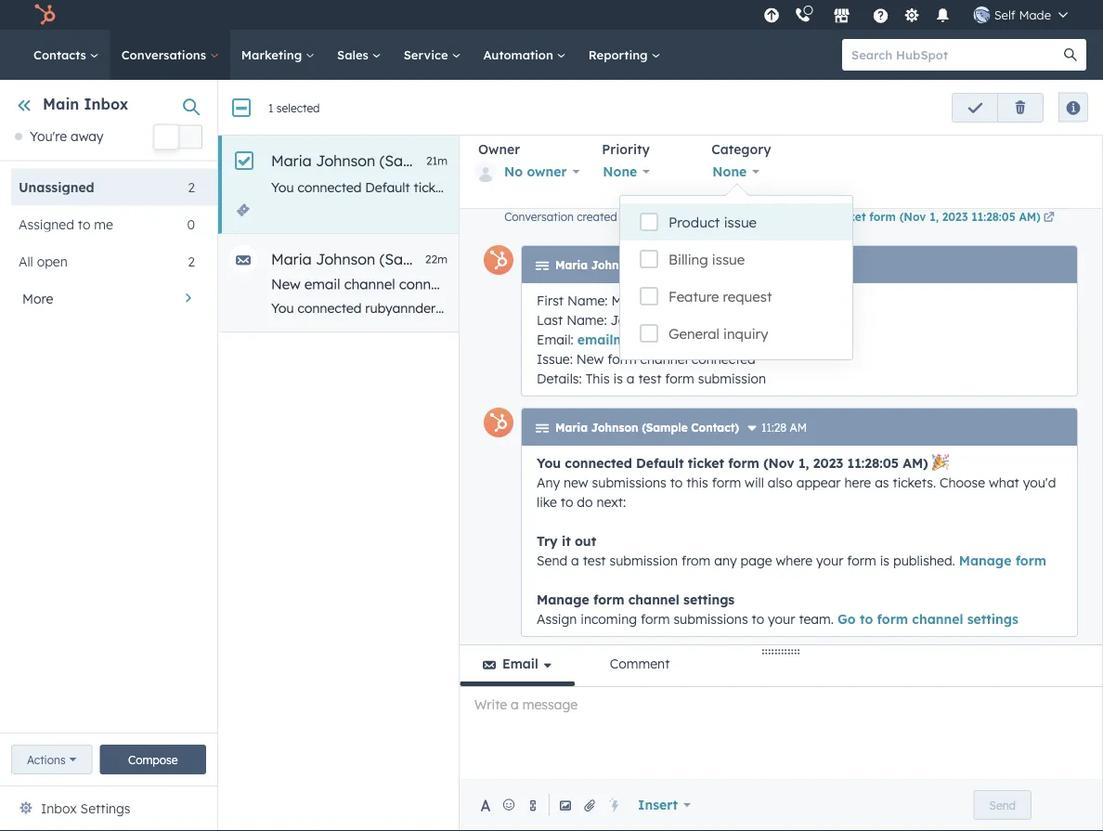 Task type: vqa. For each thing, say whether or not it's contained in the screenshot.
Filter by language: filter
no



Task type: describe. For each thing, give the bounding box(es) containing it.
11:28 am
[[762, 421, 807, 435]]

service
[[404, 47, 452, 62]]

form up here.
[[870, 210, 897, 224]]

any
[[715, 552, 737, 569]]

contact) inside row
[[442, 151, 503, 170]]

general inquiry
[[669, 325, 769, 343]]

help image
[[873, 8, 890, 25]]

hubspot
[[489, 275, 547, 293]]

(sample left more info icon
[[642, 421, 688, 435]]

next
[[1079, 300, 1104, 316]]

like inside you connected default ticket form (nov 1, 2023 11:28:05 am) 🎉 any new submissions to this form will also appear here as tickets. choose what you'd like to do next:
[[537, 494, 557, 510]]

help button
[[866, 0, 897, 30]]

contact) up feature request
[[692, 258, 740, 272]]

like inside "new email channel connected to hubspot you connected rubyanndersson@gmail.com any new emails sent to this address will also appear here. choose what you'd like to do next"
[[1019, 300, 1040, 316]]

johnson inside row
[[316, 151, 376, 170]]

21m
[[426, 154, 448, 168]]

2 horizontal spatial 1,
[[930, 210, 939, 224]]

as inside you connected default ticket form (nov 1, 2023 11:28:05 am) 🎉 any new submissions to this form will also appear here as tickets. choose what you'd like to do next:
[[875, 474, 890, 491]]

emails
[[599, 300, 639, 316]]

no owner
[[505, 164, 567, 180]]

calling icon image
[[795, 7, 812, 24]]

email:
[[537, 331, 574, 347]]

form from maria johnson (sample contact) with subject (no subject) row
[[218, 136, 1104, 234]]

manage form link
[[959, 552, 1047, 569]]

you'd
[[1024, 474, 1057, 491]]

0 horizontal spatial from
[[621, 210, 646, 224]]

main inbox
[[43, 95, 128, 113]]

(sample up "new email channel connected to hubspot you connected rubyanndersson@gmail.com any new emails sent to this address will also appear here. choose what you'd like to do next"
[[642, 258, 688, 272]]

2 horizontal spatial 11:28:05
[[972, 210, 1016, 224]]

product
[[669, 214, 720, 231]]

settings
[[80, 801, 130, 817]]

your inside try it out send a test submission from any page where your form is published. manage form
[[817, 552, 844, 569]]

assigned
[[19, 216, 74, 232]]

comment button
[[587, 646, 693, 687]]

marketplaces image
[[834, 8, 851, 25]]

🎉
[[932, 455, 945, 471]]

connected inside you connected default ticket form (nov 1, 2023 11:28:05 am) 🎉 any new submissions to this form will also appear here as tickets. choose what you'd like to do next:
[[565, 455, 632, 471]]

submission inside try it out send a test submission from any page where your form is published. manage form
[[610, 552, 678, 569]]

connected inside form from maria johnson (sample contact) with subject (no subject) row
[[298, 179, 362, 196]]

try it out send a test submission from any page where your form is published. manage form
[[537, 533, 1047, 569]]

compose
[[128, 753, 178, 767]]

toolbar containing owner
[[475, 141, 1088, 201]]

1 horizontal spatial inbox
[[84, 95, 128, 113]]

0 vertical spatial submission
[[687, 210, 746, 224]]

here.
[[866, 300, 896, 316]]

upgrade link
[[761, 5, 784, 25]]

first name: maria last name: johnson (sample contact) email: emailmaria@hubspot.com issue: new form channel connected details: this is a test form submission
[[537, 292, 774, 387]]

0 horizontal spatial settings
[[684, 591, 735, 608]]

you for you connected default ticket form (nov 1, 2023 11:28:05 am) any new submissions to this form will also appear here as tickets. choose w
[[271, 179, 294, 196]]

sent
[[643, 300, 669, 316]]

try
[[537, 533, 558, 549]]

made
[[1020, 7, 1052, 22]]

1 vertical spatial 2023
[[943, 210, 969, 224]]

first
[[537, 292, 564, 308]]

reporting
[[589, 47, 652, 62]]

more
[[22, 290, 53, 306]]

submissions inside you connected default ticket form (nov 1, 2023 11:28:05 am) 🎉 any new submissions to this form will also appear here as tickets. choose what you'd like to do next:
[[592, 474, 667, 491]]

here inside you connected default ticket form (nov 1, 2023 11:28:05 am) 🎉 any new submissions to this form will also appear here as tickets. choose what you'd like to do next:
[[845, 474, 872, 491]]

go to form channel settings link
[[838, 611, 1019, 627]]

feature
[[669, 288, 719, 306]]

settings image
[[904, 8, 921, 25]]

default ticket form (nov 1, 2023 11:28:05 am)
[[791, 210, 1041, 224]]

maria inside "first name: maria last name: johnson (sample contact) email: emailmaria@hubspot.com issue: new form channel connected details: this is a test form submission"
[[612, 292, 647, 308]]

unassigned
[[19, 179, 94, 195]]

group inside new form channel connected heading
[[1021, 92, 1089, 122]]

me
[[94, 216, 113, 232]]

new button
[[955, 92, 1021, 122]]

1 name: from the top
[[568, 292, 608, 308]]

conversations link
[[110, 30, 230, 80]]

johnson up emails
[[592, 258, 639, 272]]

channel for manage form channel settings assign incoming form submissions to your team. go to form channel settings
[[629, 591, 680, 608]]

send group
[[974, 791, 1032, 820]]

away
[[71, 128, 104, 145]]

am) for 🎉
[[903, 455, 929, 471]]

email
[[305, 275, 341, 293]]

(nov for 🎉
[[764, 455, 795, 471]]

any inside form from maria johnson (sample contact) with subject (no subject) row
[[643, 179, 666, 196]]

insert button
[[626, 787, 703, 824]]

new inside form from maria johnson (sample contact) with subject (no subject) row
[[670, 179, 695, 196]]

open group
[[268, 92, 393, 122]]

inbox settings
[[41, 801, 130, 817]]

maria johnson (sample contact) up sent
[[556, 258, 740, 272]]

(nov for any
[[484, 179, 514, 196]]

0 vertical spatial a
[[649, 210, 656, 224]]

actions
[[27, 753, 66, 767]]

form up "default ticket form (nov 1, 2023 11:28:05 am)"
[[818, 179, 847, 196]]

assigned to me
[[19, 216, 113, 232]]

maria johnson (sample contact) inside row
[[271, 151, 503, 170]]

choose inside form from maria johnson (sample contact) with subject (no subject) row
[[1046, 179, 1092, 196]]

1 horizontal spatial settings
[[968, 611, 1019, 627]]

category
[[712, 141, 772, 157]]

sales link
[[326, 30, 393, 80]]

tickets. inside you connected default ticket form (nov 1, 2023 11:28:05 am) 🎉 any new submissions to this form will also appear here as tickets. choose what you'd like to do next:
[[893, 474, 937, 491]]

new for new form channel connected
[[516, 87, 548, 106]]

actions button
[[11, 745, 93, 775]]

last
[[537, 312, 563, 328]]

Search HubSpot search field
[[843, 39, 1070, 71]]

you'd
[[983, 300, 1016, 316]]

channel down published.
[[913, 611, 964, 627]]

form down the you connected default ticket form (nov 1, 2023 11:28:05 am) any new submissions to this form will also appear here as tickets. choose w
[[659, 210, 684, 224]]

new form channel connected heading
[[460, 80, 1104, 136]]

manage inside manage form channel settings assign incoming form submissions to your team. go to form channel settings
[[537, 591, 590, 608]]

self made menu
[[759, 0, 1081, 30]]

default for you connected default ticket form (nov 1, 2023 11:28:05 am) 🎉 any new submissions to this form will also appear here as tickets. choose what you'd like to do next:
[[636, 455, 684, 471]]

none for priority
[[603, 164, 638, 180]]

notifications image
[[935, 8, 952, 25]]

johnson inside row
[[316, 250, 376, 269]]

form right the 'incoming'
[[641, 611, 670, 627]]

connected inside the new form channel connected link
[[656, 87, 733, 106]]

upgrade image
[[764, 8, 781, 25]]

search image
[[1065, 48, 1078, 61]]

more info image
[[747, 424, 758, 435]]

do inside "new email channel connected to hubspot you connected rubyanndersson@gmail.com any new emails sent to this address will also appear here. choose what you'd like to do next"
[[1060, 300, 1076, 316]]

conversation created from a form submission to form
[[505, 210, 791, 224]]

is inside "first name: maria last name: johnson (sample contact) email: emailmaria@hubspot.com issue: new form channel connected details: this is a test form submission"
[[614, 370, 623, 387]]

form down emailmaria@hubspot.com on the top of the page
[[665, 370, 695, 387]]

submission inside "first name: maria last name: johnson (sample contact) email: emailmaria@hubspot.com issue: new form channel connected details: this is a test form submission"
[[698, 370, 767, 387]]

form up the go
[[848, 552, 877, 569]]

self
[[995, 7, 1016, 22]]

issue for product issue
[[724, 214, 757, 231]]

11:28
[[762, 421, 787, 435]]

self made
[[995, 7, 1052, 22]]

this
[[586, 370, 610, 387]]

default ticket form (nov 1, 2023 11:28:05 am) link
[[791, 210, 1058, 227]]

no
[[505, 164, 523, 180]]

connected down email
[[298, 300, 362, 316]]

maria johnson (sample contact) down this
[[556, 421, 740, 435]]

main
[[43, 95, 79, 113]]

contacts
[[33, 47, 90, 62]]

test inside "first name: maria last name: johnson (sample contact) email: emailmaria@hubspot.com issue: new form channel connected details: this is a test form submission"
[[639, 370, 662, 387]]

selected
[[277, 101, 320, 115]]

send inside try it out send a test submission from any page where your form is published. manage form
[[537, 552, 568, 569]]

you're away
[[30, 128, 104, 145]]

link opens in a new window image
[[1044, 210, 1055, 227]]

email button
[[460, 646, 576, 687]]

details:
[[537, 370, 582, 387]]

billing
[[669, 251, 709, 269]]

form down more info icon
[[729, 455, 760, 471]]

new form channel connected
[[516, 87, 733, 106]]

tickets. inside form from maria johnson (sample contact) with subject (no subject) row
[[999, 179, 1042, 196]]

as inside form from maria johnson (sample contact) with subject (no subject) row
[[981, 179, 995, 196]]

this inside you connected default ticket form (nov 1, 2023 11:28:05 am) 🎉 any new submissions to this form will also appear here as tickets. choose what you'd like to do next:
[[687, 474, 709, 491]]

form up any at the right bottom
[[712, 474, 742, 491]]

none button for priority
[[602, 160, 662, 181]]

email
[[503, 656, 539, 672]]

send button
[[974, 791, 1032, 820]]

new form channel connected link
[[516, 87, 755, 108]]

insert
[[638, 797, 678, 813]]

am) for any
[[615, 179, 639, 196]]

form down you'd
[[1016, 552, 1047, 569]]

2 horizontal spatial ticket
[[835, 210, 866, 224]]

emailmaria@hubspot.com
[[578, 331, 749, 347]]



Task type: locate. For each thing, give the bounding box(es) containing it.
1 vertical spatial any
[[544, 300, 567, 316]]

you for you connected default ticket form (nov 1, 2023 11:28:05 am) 🎉 any new submissions to this form will also appear here as tickets. choose what you'd like to do next:
[[537, 455, 561, 471]]

1 horizontal spatial am)
[[903, 455, 929, 471]]

maria inside row
[[271, 151, 312, 170]]

2023 for any
[[530, 179, 560, 196]]

a left product
[[649, 210, 656, 224]]

inbox up away
[[84, 95, 128, 113]]

new inside "first name: maria last name: johnson (sample contact) email: emailmaria@hubspot.com issue: new form channel connected details: this is a test form submission"
[[577, 351, 604, 367]]

submissions inside manage form channel settings assign incoming form submissions to your team. go to form channel settings
[[674, 611, 748, 627]]

0 horizontal spatial like
[[537, 494, 557, 510]]

0 vertical spatial choose
[[1046, 179, 1092, 196]]

2 none button from the left
[[712, 160, 772, 181]]

send
[[537, 552, 568, 569], [990, 799, 1016, 812]]

like right you'd
[[1019, 300, 1040, 316]]

connected
[[656, 87, 733, 106], [298, 179, 362, 196], [399, 275, 468, 293], [298, 300, 362, 316], [692, 351, 756, 367], [565, 455, 632, 471]]

email from maria johnson (sample contact) with subject new email channel connected to hubspot row
[[218, 234, 1104, 333]]

contact)
[[442, 151, 503, 170], [442, 250, 503, 269], [692, 258, 740, 272], [721, 312, 774, 328], [692, 421, 740, 435]]

0 horizontal spatial tickets.
[[893, 474, 937, 491]]

1 horizontal spatial do
[[1060, 300, 1076, 316]]

new up out
[[564, 474, 589, 491]]

1 vertical spatial 11:28:05
[[972, 210, 1016, 224]]

default
[[365, 179, 410, 196], [791, 210, 832, 224], [636, 455, 684, 471]]

settings link
[[901, 5, 924, 25]]

do left next:
[[577, 494, 593, 510]]

contact) down request on the right
[[721, 312, 774, 328]]

(sample inside "first name: maria last name: johnson (sample contact) email: emailmaria@hubspot.com issue: new form channel connected details: this is a test form submission"
[[667, 312, 717, 328]]

none for category
[[713, 164, 747, 180]]

11:28:05 left the 🎉
[[848, 455, 899, 471]]

your left team.
[[768, 611, 796, 627]]

contact) left no
[[442, 151, 503, 170]]

here inside form from maria johnson (sample contact) with subject (no subject) row
[[951, 179, 978, 196]]

2 vertical spatial am)
[[903, 455, 929, 471]]

priority
[[602, 141, 650, 157]]

0 vertical spatial appear
[[903, 179, 947, 196]]

issue up feature request
[[712, 251, 745, 269]]

will inside form from maria johnson (sample contact) with subject (no subject) row
[[851, 179, 870, 196]]

group down search button
[[1021, 92, 1089, 122]]

1 vertical spatial as
[[875, 474, 890, 491]]

0 vertical spatial what
[[949, 300, 979, 316]]

2023
[[530, 179, 560, 196], [943, 210, 969, 224], [814, 455, 844, 471]]

appear for (nov
[[903, 179, 947, 196]]

from inside try it out send a test submission from any page where your form is published. manage form
[[682, 552, 711, 569]]

choose right here.
[[899, 300, 945, 316]]

(sample left owner
[[380, 151, 438, 170]]

new inside "new email channel connected to hubspot you connected rubyanndersson@gmail.com any new emails sent to this address will also appear here. choose what you'd like to do next"
[[571, 300, 596, 316]]

0 vertical spatial this
[[793, 179, 815, 196]]

rubyanndersson@gmail.com
[[365, 300, 540, 316]]

0 horizontal spatial is
[[614, 370, 623, 387]]

0 vertical spatial send
[[537, 552, 568, 569]]

0 horizontal spatial test
[[583, 552, 606, 569]]

2 for all open
[[188, 253, 195, 269]]

connected up category
[[656, 87, 733, 106]]

do left next
[[1060, 300, 1076, 316]]

you inside "new email channel connected to hubspot you connected rubyanndersson@gmail.com any new emails sent to this address will also appear here. choose what you'd like to do next"
[[271, 300, 294, 316]]

0 vertical spatial 1,
[[518, 179, 527, 196]]

0 horizontal spatial inbox
[[41, 801, 77, 817]]

will inside "new email channel connected to hubspot you connected rubyanndersson@gmail.com any new emails sent to this address will also appear here. choose what you'd like to do next"
[[766, 300, 786, 316]]

also inside "new email channel connected to hubspot you connected rubyanndersson@gmail.com any new emails sent to this address will also appear here. choose what you'd like to do next"
[[789, 300, 814, 316]]

(sample up "rubyanndersson@gmail.com"
[[380, 250, 438, 269]]

name: right last
[[567, 312, 607, 328]]

default inside you connected default ticket form (nov 1, 2023 11:28:05 am) 🎉 any new submissions to this form will also appear here as tickets. choose what you'd like to do next:
[[636, 455, 684, 471]]

this for hubspot
[[689, 300, 710, 316]]

channel for new form channel connected
[[593, 87, 652, 106]]

0 vertical spatial ticket
[[414, 179, 448, 196]]

compose button
[[100, 745, 206, 775]]

group
[[1021, 92, 1089, 122], [952, 93, 1044, 123]]

to inside form from maria johnson (sample contact) with subject (no subject) row
[[776, 179, 789, 196]]

johnson up email
[[316, 250, 376, 269]]

2 vertical spatial will
[[745, 474, 764, 491]]

am
[[790, 421, 807, 435]]

this inside "new email channel connected to hubspot you connected rubyanndersson@gmail.com any new emails sent to this address will also appear here. choose what you'd like to do next"
[[689, 300, 710, 316]]

1 none from the left
[[603, 164, 638, 180]]

1 vertical spatial default
[[791, 210, 832, 224]]

new inside popup button
[[971, 100, 994, 114]]

1 vertical spatial name:
[[567, 312, 607, 328]]

submission
[[687, 210, 746, 224], [698, 370, 767, 387], [610, 552, 678, 569]]

you're away image
[[15, 133, 22, 140]]

billing issue
[[669, 251, 745, 269]]

channel inside "first name: maria last name: johnson (sample contact) email: emailmaria@hubspot.com issue: new form channel connected details: this is a test form submission"
[[641, 351, 688, 367]]

w
[[1095, 179, 1104, 196]]

1 vertical spatial manage
[[537, 591, 590, 608]]

1 vertical spatial ticket
[[835, 210, 866, 224]]

connected down "22m"
[[399, 275, 468, 293]]

1 2 from the top
[[188, 179, 195, 195]]

also for hubspot
[[789, 300, 814, 316]]

automation link
[[472, 30, 578, 80]]

reporting link
[[578, 30, 672, 80]]

any inside you connected default ticket form (nov 1, 2023 11:28:05 am) 🎉 any new submissions to this form will also appear here as tickets. choose what you'd like to do next:
[[537, 474, 560, 491]]

1, inside you connected default ticket form (nov 1, 2023 11:28:05 am) 🎉 any new submissions to this form will also appear here as tickets. choose what you'd like to do next:
[[799, 455, 810, 471]]

address
[[714, 300, 763, 316]]

manage form channel settings assign incoming form submissions to your team. go to form channel settings
[[537, 591, 1019, 627]]

submissions down category
[[698, 179, 773, 196]]

11:28:05 up created
[[563, 179, 611, 196]]

am) inside you connected default ticket form (nov 1, 2023 11:28:05 am) 🎉 any new submissions to this form will also appear here as tickets. choose what you'd like to do next:
[[903, 455, 929, 471]]

submissions
[[698, 179, 773, 196], [592, 474, 667, 491], [674, 611, 748, 627]]

is inside try it out send a test submission from any page where your form is published. manage form
[[881, 552, 890, 569]]

also for (nov
[[874, 179, 899, 196]]

tickets. down the 🎉
[[893, 474, 937, 491]]

2 up 0
[[188, 179, 195, 195]]

0 vertical spatial from
[[621, 210, 646, 224]]

main content containing new form channel connected
[[218, 44, 1104, 832]]

also up "default ticket form (nov 1, 2023 11:28:05 am)"
[[874, 179, 899, 196]]

team.
[[799, 611, 834, 627]]

johnson up emailmaria@hubspot.com on the top of the page
[[611, 312, 663, 328]]

issue:
[[537, 351, 573, 367]]

none
[[603, 164, 638, 180], [713, 164, 747, 180]]

name:
[[568, 292, 608, 308], [567, 312, 607, 328]]

appear inside you connected default ticket form (nov 1, 2023 11:28:05 am) 🎉 any new submissions to this form will also appear here as tickets. choose what you'd like to do next:
[[797, 474, 841, 491]]

0 vertical spatial you
[[271, 179, 294, 196]]

ticket for 🎉
[[688, 455, 725, 471]]

connected inside "first name: maria last name: johnson (sample contact) email: emailmaria@hubspot.com issue: new form channel connected details: this is a test form submission"
[[692, 351, 756, 367]]

your right 'where'
[[817, 552, 844, 569]]

no owner button
[[475, 158, 580, 186]]

your inside manage form channel settings assign incoming form submissions to your team. go to form channel settings
[[768, 611, 796, 627]]

general
[[669, 325, 720, 343]]

1, for 🎉
[[799, 455, 810, 471]]

2 2 from the top
[[188, 253, 195, 269]]

a right this
[[627, 370, 635, 387]]

0 horizontal spatial send
[[537, 552, 568, 569]]

open
[[283, 100, 312, 114]]

0 vertical spatial will
[[851, 179, 870, 196]]

1 vertical spatial from
[[682, 552, 711, 569]]

1 vertical spatial choose
[[899, 300, 945, 316]]

manage right published.
[[959, 552, 1012, 569]]

1 horizontal spatial like
[[1019, 300, 1040, 316]]

0 horizontal spatial do
[[577, 494, 593, 510]]

service link
[[393, 30, 472, 80]]

1 vertical spatial do
[[577, 494, 593, 510]]

conversation
[[505, 210, 574, 224]]

from left any at the right bottom
[[682, 552, 711, 569]]

settings
[[684, 591, 735, 608], [968, 611, 1019, 627]]

2 horizontal spatial 2023
[[943, 210, 969, 224]]

choose inside "new email channel connected to hubspot you connected rubyanndersson@gmail.com any new emails sent to this address will also appear here. choose what you'd like to do next"
[[899, 300, 945, 316]]

will right address on the top right of the page
[[766, 300, 786, 316]]

any inside "new email channel connected to hubspot you connected rubyanndersson@gmail.com any new emails sent to this address will also appear here. choose what you'd like to do next"
[[544, 300, 567, 316]]

next:
[[597, 494, 626, 510]]

11:28:05 inside form from maria johnson (sample contact) with subject (no subject) row
[[563, 179, 611, 196]]

from
[[621, 210, 646, 224], [682, 552, 711, 569]]

owner
[[478, 141, 520, 157]]

maria up email
[[271, 250, 312, 269]]

am) inside form from maria johnson (sample contact) with subject (no subject) row
[[615, 179, 639, 196]]

choose left w
[[1046, 179, 1092, 196]]

a inside "first name: maria last name: johnson (sample contact) email: emailmaria@hubspot.com issue: new form channel connected details: this is a test form submission"
[[627, 370, 635, 387]]

new for new email channel connected to hubspot you connected rubyanndersson@gmail.com any new emails sent to this address will also appear here. choose what you'd like to do next
[[271, 275, 301, 293]]

(sample down feature
[[667, 312, 717, 328]]

form left no
[[451, 179, 481, 196]]

ticket inside you connected default ticket form (nov 1, 2023 11:28:05 am) 🎉 any new submissions to this form will also appear here as tickets. choose what you'd like to do next:
[[688, 455, 725, 471]]

johnson down this
[[592, 421, 639, 435]]

channel for new email channel connected to hubspot you connected rubyanndersson@gmail.com any new emails sent to this address will also appear here. choose what you'd like to do next
[[344, 275, 395, 293]]

you connected default ticket form (nov 1, 2023 11:28:05 am) 🎉 any new submissions to this form will also appear here as tickets. choose what you'd like to do next:
[[537, 455, 1057, 510]]

1 horizontal spatial 1,
[[799, 455, 810, 471]]

(sample inside email from maria johnson (sample contact) with subject new email channel connected to hubspot row
[[380, 250, 438, 269]]

0 vertical spatial (nov
[[484, 179, 514, 196]]

also down 11:28 am
[[768, 474, 793, 491]]

2 down 0
[[188, 253, 195, 269]]

2 vertical spatial submissions
[[674, 611, 748, 627]]

inbox
[[84, 95, 128, 113], [41, 801, 77, 817]]

1
[[269, 101, 274, 115]]

test
[[639, 370, 662, 387], [583, 552, 606, 569]]

you inside you connected default ticket form (nov 1, 2023 11:28:05 am) 🎉 any new submissions to this form will also appear here as tickets. choose what you'd like to do next:
[[537, 455, 561, 471]]

johnson down open group
[[316, 151, 376, 170]]

ticket for any
[[414, 179, 448, 196]]

0 vertical spatial issue
[[724, 214, 757, 231]]

form down automation link
[[553, 87, 589, 106]]

1 horizontal spatial a
[[627, 370, 635, 387]]

notifications button
[[928, 0, 959, 30]]

emailmaria@hubspot.com link
[[578, 331, 749, 347]]

incoming
[[581, 611, 637, 627]]

this for (nov
[[793, 179, 815, 196]]

Open button
[[268, 92, 328, 122]]

to
[[776, 179, 789, 196], [749, 210, 760, 224], [78, 216, 91, 232], [472, 275, 485, 293], [672, 300, 685, 316], [1043, 300, 1056, 316], [670, 474, 683, 491], [561, 494, 574, 510], [752, 611, 765, 627], [860, 611, 874, 627]]

none down category
[[713, 164, 747, 180]]

1 vertical spatial (nov
[[900, 210, 927, 224]]

am) left link opens in a new window image
[[1020, 210, 1041, 224]]

new down 'search hubspot' 'search field'
[[971, 100, 994, 114]]

you're
[[30, 128, 67, 145]]

1 vertical spatial what
[[990, 474, 1020, 491]]

1 vertical spatial tickets.
[[893, 474, 937, 491]]

comment
[[610, 656, 670, 672]]

submissions up next:
[[592, 474, 667, 491]]

hubspot link
[[22, 4, 70, 26]]

2 vertical spatial this
[[687, 474, 709, 491]]

0 horizontal spatial as
[[875, 474, 890, 491]]

(nov inside you connected default ticket form (nov 1, 2023 11:28:05 am) 🎉 any new submissions to this form will also appear here as tickets. choose what you'd like to do next:
[[764, 455, 795, 471]]

what inside "new email channel connected to hubspot you connected rubyanndersson@gmail.com any new emails sent to this address will also appear here. choose what you'd like to do next"
[[949, 300, 979, 316]]

test down emailmaria@hubspot.com link
[[639, 370, 662, 387]]

0 vertical spatial 2
[[188, 179, 195, 195]]

appear inside form from maria johnson (sample contact) with subject (no subject) row
[[903, 179, 947, 196]]

submissions inside form from maria johnson (sample contact) with subject (no subject) row
[[698, 179, 773, 196]]

any up try
[[537, 474, 560, 491]]

submission down the you connected default ticket form (nov 1, 2023 11:28:05 am) any new submissions to this form will also appear here as tickets. choose w
[[687, 210, 746, 224]]

form right the go
[[878, 611, 909, 627]]

will up "default ticket form (nov 1, 2023 11:28:05 am)"
[[851, 179, 870, 196]]

manage inside try it out send a test submission from any page where your form is published. manage form
[[959, 552, 1012, 569]]

new down automation link
[[516, 87, 548, 106]]

0 vertical spatial inbox
[[84, 95, 128, 113]]

am)
[[615, 179, 639, 196], [1020, 210, 1041, 224], [903, 455, 929, 471]]

0 horizontal spatial what
[[949, 300, 979, 316]]

2 vertical spatial 2023
[[814, 455, 844, 471]]

new email channel connected to hubspot you connected rubyanndersson@gmail.com any new emails sent to this address will also appear here. choose what you'd like to do next
[[271, 275, 1104, 316]]

0 horizontal spatial 11:28:05
[[563, 179, 611, 196]]

1 vertical spatial am)
[[1020, 210, 1041, 224]]

open
[[37, 253, 68, 269]]

am) left the 🎉
[[903, 455, 929, 471]]

0 vertical spatial settings
[[684, 591, 735, 608]]

maria up emailmaria@hubspot.com on the top of the page
[[612, 292, 647, 308]]

contact) inside "first name: maria last name: johnson (sample contact) email: emailmaria@hubspot.com issue: new form channel connected details: this is a test form submission"
[[721, 312, 774, 328]]

will for (nov
[[851, 179, 870, 196]]

contacts link
[[22, 30, 110, 80]]

2 vertical spatial 1,
[[799, 455, 810, 471]]

0 horizontal spatial your
[[768, 611, 796, 627]]

1 vertical spatial submissions
[[592, 474, 667, 491]]

out
[[575, 533, 597, 549]]

issue right product
[[724, 214, 757, 231]]

conversations
[[121, 47, 210, 62]]

new inside you connected default ticket form (nov 1, 2023 11:28:05 am) 🎉 any new submissions to this form will also appear here as tickets. choose what you'd like to do next:
[[564, 474, 589, 491]]

link opens in a new window image
[[1044, 213, 1055, 224]]

default inside form from maria johnson (sample contact) with subject (no subject) row
[[365, 179, 410, 196]]

none button down priority
[[602, 160, 662, 181]]

you inside form from maria johnson (sample contact) with subject (no subject) row
[[271, 179, 294, 196]]

main content
[[218, 44, 1104, 832]]

maria down details:
[[556, 421, 588, 435]]

2 vertical spatial a
[[571, 552, 580, 569]]

what
[[949, 300, 979, 316], [990, 474, 1020, 491]]

2 horizontal spatial am)
[[1020, 210, 1041, 224]]

automation
[[484, 47, 557, 62]]

2 none from the left
[[713, 164, 747, 180]]

page
[[741, 552, 773, 569]]

all open
[[19, 253, 68, 269]]

all
[[19, 253, 33, 269]]

0 horizontal spatial default
[[365, 179, 410, 196]]

(sample
[[380, 151, 438, 170], [380, 250, 438, 269], [642, 258, 688, 272], [667, 312, 717, 328], [642, 421, 688, 435]]

maria johnson (sample contact) up email
[[271, 250, 503, 269]]

1 horizontal spatial manage
[[959, 552, 1012, 569]]

maria inside row
[[271, 250, 312, 269]]

test inside try it out send a test submission from any page where your form is published. manage form
[[583, 552, 606, 569]]

tickets.
[[999, 179, 1042, 196], [893, 474, 937, 491]]

1, inside form from maria johnson (sample contact) with subject (no subject) row
[[518, 179, 527, 196]]

1 vertical spatial inbox
[[41, 801, 77, 817]]

none button for category
[[712, 160, 772, 181]]

11:28:05 inside you connected default ticket form (nov 1, 2023 11:28:05 am) 🎉 any new submissions to this form will also appear here as tickets. choose what you'd like to do next:
[[848, 455, 899, 471]]

maria johnson (sample contact) inside row
[[271, 250, 503, 269]]

your
[[817, 552, 844, 569], [768, 611, 796, 627]]

a inside try it out send a test submission from any page where your form is published. manage form
[[571, 552, 580, 569]]

owner
[[527, 164, 567, 180]]

where
[[776, 552, 813, 569]]

default for you connected default ticket form (nov 1, 2023 11:28:05 am) any new submissions to this form will also appear here as tickets. choose w
[[365, 179, 410, 196]]

1 horizontal spatial your
[[817, 552, 844, 569]]

0 horizontal spatial am)
[[615, 179, 639, 196]]

0 horizontal spatial none button
[[602, 160, 662, 181]]

2 vertical spatial ticket
[[688, 455, 725, 471]]

maria up first
[[556, 258, 588, 272]]

inbox left settings
[[41, 801, 77, 817]]

form up this
[[608, 351, 637, 367]]

0 vertical spatial 2023
[[530, 179, 560, 196]]

hubspot image
[[33, 4, 56, 26]]

group down 'search hubspot' 'search field'
[[952, 93, 1044, 123]]

request
[[723, 288, 773, 306]]

will inside you connected default ticket form (nov 1, 2023 11:28:05 am) 🎉 any new submissions to this form will also appear here as tickets. choose what you'd like to do next:
[[745, 474, 764, 491]]

1 horizontal spatial default
[[636, 455, 684, 471]]

0 horizontal spatial ticket
[[414, 179, 448, 196]]

go
[[838, 611, 856, 627]]

also inside form from maria johnson (sample contact) with subject (no subject) row
[[874, 179, 899, 196]]

0 vertical spatial any
[[643, 179, 666, 196]]

appear inside "new email channel connected to hubspot you connected rubyanndersson@gmail.com any new emails sent to this address will also appear here. choose what you'd like to do next"
[[818, 300, 862, 316]]

2 name: from the top
[[567, 312, 607, 328]]

1 horizontal spatial none
[[713, 164, 747, 180]]

1 horizontal spatial tickets.
[[999, 179, 1042, 196]]

appear down am
[[797, 474, 841, 491]]

form up the 'incoming'
[[594, 591, 625, 608]]

appear left here.
[[818, 300, 862, 316]]

2
[[188, 179, 195, 195], [188, 253, 195, 269]]

new up this
[[577, 351, 604, 367]]

issue for billing issue
[[712, 251, 745, 269]]

will for hubspot
[[766, 300, 786, 316]]

you connected default ticket form (nov 1, 2023 11:28:05 am) any new submissions to this form will also appear here as tickets. choose w
[[271, 179, 1104, 196]]

1 vertical spatial this
[[689, 300, 710, 316]]

2 vertical spatial also
[[768, 474, 793, 491]]

inbox settings link
[[41, 798, 130, 820]]

will down more info icon
[[745, 474, 764, 491]]

what left you'd
[[949, 300, 979, 316]]

2 horizontal spatial will
[[851, 179, 870, 196]]

do inside you connected default ticket form (nov 1, 2023 11:28:05 am) 🎉 any new submissions to this form will also appear here as tickets. choose what you'd like to do next:
[[577, 494, 593, 510]]

self made button
[[963, 0, 1080, 30]]

new
[[516, 87, 548, 106], [971, 100, 994, 114], [271, 275, 301, 293], [577, 351, 604, 367]]

created
[[577, 210, 617, 224]]

connected up next:
[[565, 455, 632, 471]]

what left you'd
[[990, 474, 1020, 491]]

submission down general inquiry
[[698, 370, 767, 387]]

contact) left more info icon
[[692, 421, 740, 435]]

2 vertical spatial choose
[[940, 474, 986, 491]]

11:28:05 for 🎉
[[848, 455, 899, 471]]

list box
[[621, 196, 853, 360]]

product issue
[[669, 214, 757, 231]]

channel up the 'incoming'
[[629, 591, 680, 608]]

choose inside you connected default ticket form (nov 1, 2023 11:28:05 am) 🎉 any new submissions to this form will also appear here as tickets. choose what you'd like to do next:
[[940, 474, 986, 491]]

like up try
[[537, 494, 557, 510]]

1 vertical spatial send
[[990, 799, 1016, 812]]

form right product issue
[[763, 210, 788, 224]]

marketing
[[241, 47, 306, 62]]

this inside form from maria johnson (sample contact) with subject (no subject) row
[[793, 179, 815, 196]]

1 vertical spatial submission
[[698, 370, 767, 387]]

settings down the manage form link
[[968, 611, 1019, 627]]

none button down category
[[712, 160, 772, 181]]

new for new
[[971, 100, 994, 114]]

1 horizontal spatial (nov
[[764, 455, 795, 471]]

channel inside heading
[[593, 87, 652, 106]]

1 vertical spatial appear
[[818, 300, 862, 316]]

row group
[[218, 136, 1104, 333]]

issue
[[724, 214, 757, 231], [712, 251, 745, 269]]

toolbar
[[475, 141, 1088, 201]]

2 for unassigned
[[188, 179, 195, 195]]

0 vertical spatial default
[[365, 179, 410, 196]]

it
[[562, 533, 571, 549]]

search button
[[1055, 39, 1087, 71]]

2 horizontal spatial (nov
[[900, 210, 927, 224]]

new inside "new email channel connected to hubspot you connected rubyanndersson@gmail.com any new emails sent to this address will also appear here. choose what you'd like to do next"
[[271, 275, 301, 293]]

channel down reporting link
[[593, 87, 652, 106]]

11:28:05 left link opens in a new window icon
[[972, 210, 1016, 224]]

none down priority
[[603, 164, 638, 180]]

here
[[951, 179, 978, 196], [845, 474, 872, 491]]

ticket inside form from maria johnson (sample contact) with subject (no subject) row
[[414, 179, 448, 196]]

1 horizontal spatial test
[[639, 370, 662, 387]]

2 horizontal spatial default
[[791, 210, 832, 224]]

contact) inside row
[[442, 250, 503, 269]]

0 vertical spatial am)
[[615, 179, 639, 196]]

send inside button
[[990, 799, 1016, 812]]

maria johnson (sample contact)
[[271, 151, 503, 170], [271, 250, 503, 269], [556, 258, 740, 272], [556, 421, 740, 435]]

channel right email
[[344, 275, 395, 293]]

1 horizontal spatial will
[[766, 300, 786, 316]]

submissions down any at the right bottom
[[674, 611, 748, 627]]

0 vertical spatial do
[[1060, 300, 1076, 316]]

test down out
[[583, 552, 606, 569]]

0 vertical spatial like
[[1019, 300, 1040, 316]]

johnson inside "first name: maria last name: johnson (sample contact) email: emailmaria@hubspot.com issue: new form channel connected details: this is a test form submission"
[[611, 312, 663, 328]]

0
[[187, 216, 195, 232]]

1 horizontal spatial none button
[[712, 160, 772, 181]]

22m
[[425, 252, 448, 266]]

channel down emailmaria@hubspot.com on the top of the page
[[641, 351, 688, 367]]

2023 inside you connected default ticket form (nov 1, 2023 11:28:05 am) 🎉 any new submissions to this form will also appear here as tickets. choose what you'd like to do next:
[[814, 455, 844, 471]]

connected down open group
[[298, 179, 362, 196]]

1 horizontal spatial 11:28:05
[[848, 455, 899, 471]]

11:28:05 for any
[[563, 179, 611, 196]]

list box containing product issue
[[621, 196, 853, 360]]

0 horizontal spatial (nov
[[484, 179, 514, 196]]

form inside heading
[[553, 87, 589, 106]]

contact) up "hubspot"
[[442, 250, 503, 269]]

choose down the 🎉
[[940, 474, 986, 491]]

1, for any
[[518, 179, 527, 196]]

1 horizontal spatial 2023
[[814, 455, 844, 471]]

(sample inside form from maria johnson (sample contact) with subject (no subject) row
[[380, 151, 438, 170]]

any up email:
[[544, 300, 567, 316]]

2 horizontal spatial a
[[649, 210, 656, 224]]

2 vertical spatial submission
[[610, 552, 678, 569]]

channel inside "new email channel connected to hubspot you connected rubyanndersson@gmail.com any new emails sent to this address will also appear here. choose what you'd like to do next"
[[344, 275, 395, 293]]

2023 inside form from maria johnson (sample contact) with subject (no subject) row
[[530, 179, 560, 196]]

appear for hubspot
[[818, 300, 862, 316]]

2023 for 🎉
[[814, 455, 844, 471]]

1 none button from the left
[[602, 160, 662, 181]]

what inside you connected default ticket form (nov 1, 2023 11:28:05 am) 🎉 any new submissions to this form will also appear here as tickets. choose what you'd like to do next:
[[990, 474, 1020, 491]]

row group containing maria johnson (sample contact)
[[218, 136, 1104, 333]]

(nov inside form from maria johnson (sample contact) with subject (no subject) row
[[484, 179, 514, 196]]

1 vertical spatial issue
[[712, 251, 745, 269]]

ruby anderson image
[[974, 7, 991, 23]]

0 vertical spatial name:
[[568, 292, 608, 308]]

also inside you connected default ticket form (nov 1, 2023 11:28:05 am) 🎉 any new submissions to this form will also appear here as tickets. choose what you'd like to do next:
[[768, 474, 793, 491]]

None button
[[327, 92, 393, 122]]

new right first
[[571, 300, 596, 316]]

a down out
[[571, 552, 580, 569]]



